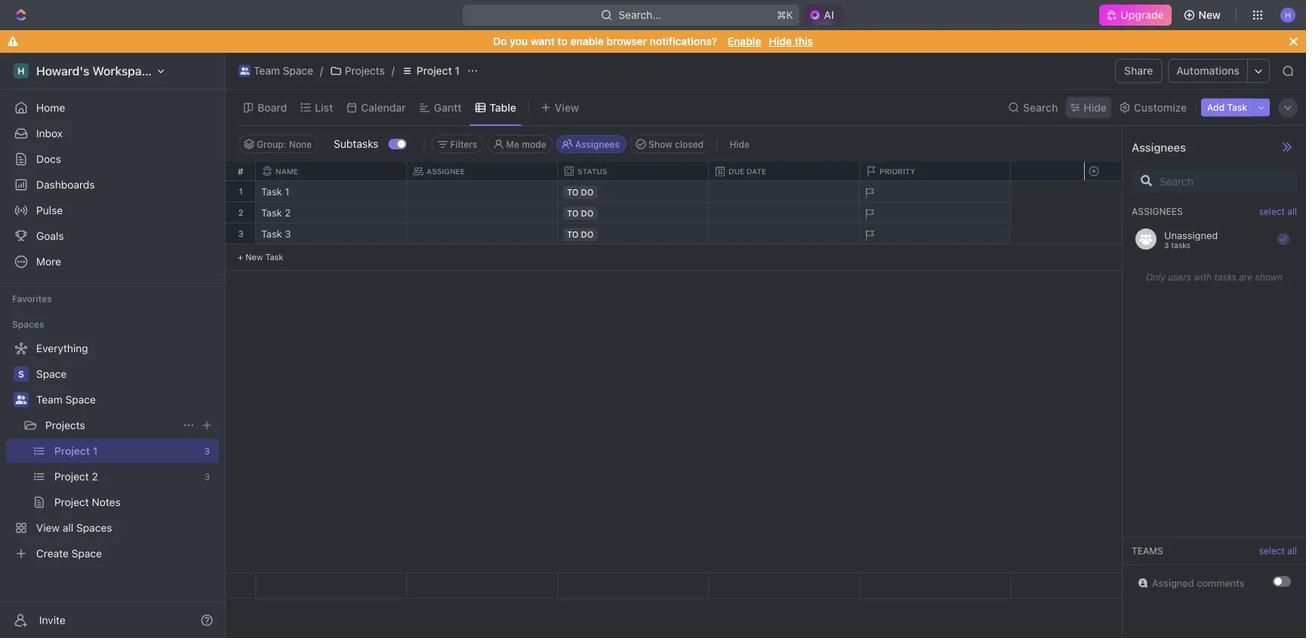 Task type: describe. For each thing, give the bounding box(es) containing it.
set priority image
[[858, 182, 880, 205]]

show closed button
[[630, 135, 711, 153]]

filters
[[450, 139, 477, 150]]

‎task 2
[[261, 207, 291, 219]]

tasks inside unassigned 3 tasks
[[1171, 241, 1191, 250]]

project up project 2
[[54, 445, 90, 458]]

project 2 link
[[54, 465, 198, 489]]

search
[[1023, 101, 1058, 114]]

new for new task
[[246, 252, 263, 262]]

workspace
[[93, 64, 155, 78]]

dashboards
[[36, 179, 95, 191]]

are
[[1239, 272, 1253, 282]]

create space link
[[6, 542, 216, 566]]

search button
[[1004, 97, 1063, 118]]

name
[[276, 167, 298, 176]]

new button
[[1178, 3, 1230, 27]]

press space to select this row. row containing ‎task 1
[[256, 181, 1011, 205]]

due date column header
[[709, 162, 863, 181]]

row group containing 1 2 3
[[226, 181, 256, 271]]

you
[[510, 35, 528, 48]]

project notes
[[54, 496, 121, 509]]

view all spaces
[[36, 522, 112, 535]]

press space to select this row. row containing ‎task 2
[[256, 202, 1011, 226]]

customize button
[[1114, 97, 1192, 118]]

docs link
[[6, 147, 219, 171]]

assigned
[[1152, 578, 1194, 589]]

gantt link
[[431, 97, 462, 118]]

favorites
[[12, 294, 52, 304]]

dashboards link
[[6, 173, 219, 197]]

pulse link
[[6, 199, 219, 223]]

task for new
[[265, 252, 283, 262]]

create
[[36, 548, 69, 560]]

docs
[[36, 153, 61, 165]]

set priority element for 1
[[858, 182, 880, 205]]

select all for assignees
[[1259, 207, 1297, 217]]

only users with tasks are shown
[[1146, 272, 1283, 282]]

select for assignees
[[1259, 207, 1285, 217]]

project up the view all spaces
[[54, 496, 89, 509]]

2 for project
[[92, 471, 98, 483]]

3 inside unassigned 3 tasks
[[1164, 241, 1169, 250]]

table
[[490, 101, 516, 114]]

space down space link at the left of page
[[65, 394, 96, 406]]

status column header
[[558, 162, 712, 180]]

status button
[[558, 166, 709, 177]]

2 for 1
[[238, 208, 243, 217]]

add task button
[[1201, 99, 1253, 117]]

select for teams
[[1259, 546, 1285, 557]]

priority
[[880, 167, 916, 176]]

gantt
[[434, 101, 462, 114]]

calendar link
[[358, 97, 406, 118]]

project 1 inside sidebar navigation
[[54, 445, 98, 458]]

name button
[[256, 166, 407, 177]]

list link
[[312, 97, 333, 118]]

howard's workspace
[[36, 64, 155, 78]]

1 2 3
[[238, 187, 244, 239]]

unassigned
[[1164, 229, 1218, 241]]

assigned comments
[[1152, 578, 1245, 589]]

group: none
[[257, 139, 312, 150]]

to do for ‎task 1
[[567, 188, 594, 197]]

everything
[[36, 342, 88, 355]]

0 vertical spatial spaces
[[12, 319, 44, 330]]

want
[[531, 35, 555, 48]]

to for task 3
[[567, 230, 579, 240]]

1 horizontal spatial team space
[[254, 65, 313, 77]]

all inside sidebar navigation
[[63, 522, 73, 535]]

only
[[1146, 272, 1166, 282]]

1 inside tree
[[93, 445, 98, 458]]

show
[[649, 139, 672, 150]]

1 vertical spatial tasks
[[1215, 272, 1237, 282]]

calendar
[[361, 101, 406, 114]]

name column header
[[256, 162, 410, 180]]

to do for ‎task 2
[[567, 209, 594, 219]]

project up gantt link
[[417, 65, 452, 77]]

3 row group from the left
[[1084, 181, 1122, 271]]

shown
[[1255, 272, 1283, 282]]

Search tasks... text field
[[1146, 133, 1297, 156]]

do
[[493, 35, 507, 48]]

task for add
[[1227, 102, 1247, 113]]

more
[[36, 256, 61, 268]]

pulse
[[36, 204, 63, 217]]

assignees inside button
[[575, 139, 620, 150]]

share
[[1124, 65, 1153, 77]]

set priority element for 3
[[858, 224, 880, 247]]

upgrade
[[1121, 9, 1164, 21]]

share button
[[1115, 59, 1162, 83]]

ai button
[[803, 5, 843, 26]]

all for teams
[[1288, 546, 1297, 557]]

goals
[[36, 230, 64, 242]]

howard's workspace, , element
[[14, 63, 29, 79]]

ai
[[824, 9, 834, 21]]

Search field
[[1132, 169, 1297, 193]]

board
[[257, 101, 287, 114]]

1 horizontal spatial assignees
[[1132, 140, 1186, 154]]

assignees
[[1132, 207, 1183, 217]]

table link
[[487, 97, 516, 118]]

hide button
[[723, 135, 756, 153]]

‎task for ‎task 2
[[261, 207, 282, 219]]

sidebar navigation
[[0, 53, 229, 639]]

view all spaces link
[[6, 516, 216, 541]]

list
[[315, 101, 333, 114]]

inbox link
[[6, 122, 219, 146]]

invite
[[39, 615, 66, 627]]

this
[[795, 35, 813, 48]]

me
[[506, 139, 519, 150]]

dropdown menu image
[[709, 574, 859, 599]]

1 inside 1 2 3
[[239, 187, 243, 196]]

favorites button
[[6, 290, 58, 308]]

0 vertical spatial project 1 link
[[398, 62, 464, 80]]

h button
[[1276, 3, 1300, 27]]

due
[[729, 167, 745, 176]]

row containing name
[[256, 162, 1014, 181]]

status
[[578, 167, 607, 176]]

project notes link
[[54, 491, 216, 515]]

0 vertical spatial projects
[[345, 65, 385, 77]]

mode
[[522, 139, 546, 150]]



Task type: locate. For each thing, give the bounding box(es) containing it.
unassigned 3 tasks
[[1164, 229, 1218, 250]]

project 1 up project 2
[[54, 445, 98, 458]]

hide button
[[1066, 97, 1111, 118]]

press space to select this row. row containing 2
[[226, 202, 256, 224]]

0 vertical spatial team
[[254, 65, 280, 77]]

0 horizontal spatial tasks
[[1171, 241, 1191, 250]]

team space up board
[[254, 65, 313, 77]]

1 do from the top
[[581, 188, 594, 197]]

projects link down space link at the left of page
[[45, 414, 177, 438]]

3 set priority element from the top
[[858, 224, 880, 247]]

new
[[1199, 9, 1221, 21], [246, 252, 263, 262]]

add
[[1207, 102, 1225, 113]]

1 down name
[[285, 186, 289, 197]]

0 vertical spatial all
[[1288, 207, 1297, 217]]

1 horizontal spatial projects link
[[326, 62, 389, 80]]

‎task for ‎task 1
[[261, 186, 282, 197]]

priority button
[[860, 166, 1011, 177]]

1
[[455, 65, 460, 77], [285, 186, 289, 197], [239, 187, 243, 196], [93, 445, 98, 458]]

1 vertical spatial view
[[36, 522, 60, 535]]

projects up calendar link at the top
[[345, 65, 385, 77]]

set priority element for 2
[[858, 203, 880, 226]]

2 / from the left
[[392, 65, 395, 77]]

board link
[[254, 97, 287, 118]]

search...
[[619, 9, 662, 21]]

0 vertical spatial projects link
[[326, 62, 389, 80]]

row
[[256, 162, 1014, 181]]

⌘k
[[777, 9, 793, 21]]

spaces inside tree
[[76, 522, 112, 535]]

/ up calendar
[[392, 65, 395, 77]]

users
[[1168, 272, 1191, 282]]

1 set priority image from the top
[[858, 203, 880, 226]]

0 vertical spatial hide
[[769, 35, 792, 48]]

team right user group icon
[[36, 394, 63, 406]]

1 to do from the top
[[567, 188, 594, 197]]

0 horizontal spatial 2
[[92, 471, 98, 483]]

comments
[[1197, 578, 1245, 589]]

2 set priority element from the top
[[858, 203, 880, 226]]

to for ‎task 2
[[567, 209, 579, 219]]

1 to do cell from the top
[[558, 181, 709, 202]]

enable
[[728, 35, 761, 48]]

do for 3
[[581, 230, 594, 240]]

team space link
[[235, 62, 317, 80], [36, 388, 216, 412]]

2 vertical spatial hide
[[730, 139, 750, 150]]

2 inside 1 2 3
[[238, 208, 243, 217]]

2 vertical spatial to do cell
[[558, 224, 709, 244]]

press space to select this row. row containing task 3
[[256, 224, 1011, 247]]

3 do from the top
[[581, 230, 594, 240]]

set priority image
[[858, 203, 880, 226], [858, 224, 880, 247]]

1 vertical spatial spaces
[[76, 522, 112, 535]]

set priority image down set priority icon
[[858, 224, 880, 247]]

all
[[1288, 207, 1297, 217], [63, 522, 73, 535], [1288, 546, 1297, 557]]

assignee button
[[407, 166, 558, 177]]

team right user group image
[[254, 65, 280, 77]]

priority column header
[[860, 162, 1014, 180]]

project
[[417, 65, 452, 77], [54, 445, 90, 458], [54, 471, 89, 483], [54, 496, 89, 509]]

0 vertical spatial new
[[1199, 9, 1221, 21]]

view
[[555, 101, 579, 114], [36, 522, 60, 535]]

0 vertical spatial ‎task
[[261, 186, 282, 197]]

set priority element
[[858, 182, 880, 205], [858, 203, 880, 226], [858, 224, 880, 247]]

user group image
[[240, 67, 249, 75]]

1 / from the left
[[320, 65, 323, 77]]

view button
[[535, 90, 584, 125]]

tree inside sidebar navigation
[[6, 337, 219, 566]]

1 horizontal spatial team space link
[[235, 62, 317, 80]]

task inside "press space to select this row." row
[[261, 228, 282, 240]]

grid
[[226, 162, 1124, 600]]

assignee column header
[[407, 162, 561, 180]]

view inside sidebar navigation
[[36, 522, 60, 535]]

task down ‎task 2
[[261, 228, 282, 240]]

1 vertical spatial ‎task
[[261, 207, 282, 219]]

0 vertical spatial team space
[[254, 65, 313, 77]]

1 vertical spatial select all
[[1259, 546, 1297, 557]]

select all
[[1259, 207, 1297, 217], [1259, 546, 1297, 557]]

inbox
[[36, 127, 63, 140]]

hide left the this
[[769, 35, 792, 48]]

1 up the gantt
[[455, 65, 460, 77]]

projects link up calendar link at the top
[[326, 62, 389, 80]]

2 vertical spatial do
[[581, 230, 594, 240]]

press space to select this row. row
[[226, 181, 256, 202], [256, 181, 1011, 205], [1084, 181, 1122, 202], [226, 202, 256, 224], [256, 202, 1011, 226], [1084, 202, 1122, 224], [226, 224, 256, 245], [256, 224, 1011, 247], [1084, 224, 1122, 245], [256, 574, 1011, 600], [1084, 574, 1122, 600]]

0 horizontal spatial team space
[[36, 394, 96, 406]]

s
[[18, 369, 24, 380]]

space
[[283, 65, 313, 77], [36, 368, 67, 381], [65, 394, 96, 406], [72, 548, 102, 560]]

view up create
[[36, 522, 60, 535]]

filters button
[[431, 135, 484, 153]]

everything link
[[6, 337, 216, 361]]

1 vertical spatial h
[[18, 66, 25, 76]]

2 set priority image from the top
[[858, 224, 880, 247]]

new inside button
[[1199, 9, 1221, 21]]

hide up 'due'
[[730, 139, 750, 150]]

to do cell for task 3
[[558, 224, 709, 244]]

home link
[[6, 96, 219, 120]]

space up list link
[[283, 65, 313, 77]]

assignees up status
[[575, 139, 620, 150]]

grid containing ‎task 1
[[226, 162, 1124, 600]]

upgrade link
[[1100, 5, 1172, 26]]

0 vertical spatial select
[[1259, 207, 1285, 217]]

2 vertical spatial to do
[[567, 230, 594, 240]]

to
[[558, 35, 568, 48], [567, 188, 579, 197], [567, 209, 579, 219], [567, 230, 579, 240]]

1 vertical spatial do
[[581, 209, 594, 219]]

browser
[[607, 35, 647, 48]]

2 to do from the top
[[567, 209, 594, 219]]

0 horizontal spatial project 1
[[54, 445, 98, 458]]

cell
[[407, 181, 558, 202], [709, 181, 860, 202], [407, 202, 558, 223], [709, 202, 860, 223], [407, 224, 558, 244], [709, 224, 860, 244]]

team inside tree
[[36, 394, 63, 406]]

1 set priority element from the top
[[858, 182, 880, 205]]

row group down status dropdown button
[[256, 181, 1011, 271]]

space down everything at the bottom left of page
[[36, 368, 67, 381]]

1 vertical spatial all
[[63, 522, 73, 535]]

0 horizontal spatial projects link
[[45, 414, 177, 438]]

2 up task 3
[[285, 207, 291, 219]]

subtasks
[[334, 138, 379, 150]]

tasks left are
[[1215, 272, 1237, 282]]

2 left ‎task 2
[[238, 208, 243, 217]]

1 vertical spatial task
[[261, 228, 282, 240]]

more button
[[6, 250, 219, 274]]

0 horizontal spatial assignees
[[575, 139, 620, 150]]

#
[[238, 166, 243, 177]]

0 horizontal spatial team space link
[[36, 388, 216, 412]]

team
[[254, 65, 280, 77], [36, 394, 63, 406]]

0 vertical spatial team space link
[[235, 62, 317, 80]]

0 vertical spatial h
[[1285, 10, 1291, 19]]

to do cell for ‎task 2
[[558, 202, 709, 223]]

notifications?
[[650, 35, 717, 48]]

task down task 3
[[265, 252, 283, 262]]

‎task down ‎task 1 on the left of page
[[261, 207, 282, 219]]

do for 1
[[581, 188, 594, 197]]

0 vertical spatial view
[[555, 101, 579, 114]]

team space right user group icon
[[36, 394, 96, 406]]

home
[[36, 102, 65, 114]]

1 horizontal spatial hide
[[769, 35, 792, 48]]

2 to do cell from the top
[[558, 202, 709, 223]]

do for 2
[[581, 209, 594, 219]]

2 horizontal spatial 2
[[285, 207, 291, 219]]

team space link up board
[[235, 62, 317, 80]]

2
[[285, 207, 291, 219], [238, 208, 243, 217], [92, 471, 98, 483]]

h
[[1285, 10, 1291, 19], [18, 66, 25, 76]]

project 1 link
[[398, 62, 464, 80], [54, 439, 198, 464]]

row group left assignees
[[1084, 181, 1122, 271]]

1 horizontal spatial view
[[555, 101, 579, 114]]

tree containing everything
[[6, 337, 219, 566]]

2 for ‎task
[[285, 207, 291, 219]]

spaces down favorites button
[[12, 319, 44, 330]]

0 horizontal spatial project 1 link
[[54, 439, 198, 464]]

create space
[[36, 548, 102, 560]]

assignees down customize at the top right of page
[[1132, 140, 1186, 154]]

space down the view all spaces
[[72, 548, 102, 560]]

team space inside tree
[[36, 394, 96, 406]]

projects
[[345, 65, 385, 77], [45, 419, 85, 432]]

view inside button
[[555, 101, 579, 114]]

0 horizontal spatial projects
[[45, 419, 85, 432]]

row group
[[226, 181, 256, 271], [256, 181, 1011, 271], [1084, 181, 1122, 271]]

0 vertical spatial to do
[[567, 188, 594, 197]]

0 horizontal spatial spaces
[[12, 319, 44, 330]]

1 horizontal spatial spaces
[[76, 522, 112, 535]]

all for assignees
[[1288, 207, 1297, 217]]

do
[[581, 188, 594, 197], [581, 209, 594, 219], [581, 230, 594, 240]]

3 to do cell from the top
[[558, 224, 709, 244]]

new for new
[[1199, 9, 1221, 21]]

view button
[[535, 97, 584, 118]]

2 horizontal spatial hide
[[1084, 101, 1107, 114]]

to do cell
[[558, 181, 709, 202], [558, 202, 709, 223], [558, 224, 709, 244]]

1 vertical spatial hide
[[1084, 101, 1107, 114]]

0 horizontal spatial new
[[246, 252, 263, 262]]

tasks down unassigned
[[1171, 241, 1191, 250]]

0 vertical spatial select all
[[1259, 207, 1297, 217]]

1 vertical spatial team
[[36, 394, 63, 406]]

1 vertical spatial team space
[[36, 394, 96, 406]]

0 vertical spatial tasks
[[1171, 241, 1191, 250]]

0 horizontal spatial team
[[36, 394, 63, 406]]

1 horizontal spatial project 1
[[417, 65, 460, 77]]

select
[[1259, 207, 1285, 217], [1259, 546, 1285, 557]]

to do for task 3
[[567, 230, 594, 240]]

new up automations
[[1199, 9, 1221, 21]]

1 down # at the left of page
[[239, 187, 243, 196]]

select all for teams
[[1259, 546, 1297, 557]]

goals link
[[6, 224, 219, 248]]

task right add
[[1227, 102, 1247, 113]]

2 ‎task from the top
[[261, 207, 282, 219]]

view for view
[[555, 101, 579, 114]]

row group containing ‎task 1
[[256, 181, 1011, 271]]

2 row group from the left
[[256, 181, 1011, 271]]

1 up project 2
[[93, 445, 98, 458]]

hide inside dropdown button
[[1084, 101, 1107, 114]]

set priority image down priority
[[858, 203, 880, 226]]

‎task
[[261, 186, 282, 197], [261, 207, 282, 219]]

customize
[[1134, 101, 1187, 114]]

automations button
[[1169, 60, 1247, 82]]

task inside button
[[1227, 102, 1247, 113]]

row group left task 3
[[226, 181, 256, 271]]

2 select from the top
[[1259, 546, 1285, 557]]

do you want to enable browser notifications? enable hide this
[[493, 35, 813, 48]]

1 vertical spatial select
[[1259, 546, 1285, 557]]

projects inside tree
[[45, 419, 85, 432]]

1 horizontal spatial h
[[1285, 10, 1291, 19]]

set priority image for 3
[[858, 224, 880, 247]]

view up assignees button
[[555, 101, 579, 114]]

2 do from the top
[[581, 209, 594, 219]]

tree
[[6, 337, 219, 566]]

spaces
[[12, 319, 44, 330], [76, 522, 112, 535]]

1 vertical spatial new
[[246, 252, 263, 262]]

1 horizontal spatial tasks
[[1215, 272, 1237, 282]]

2 select all from the top
[[1259, 546, 1297, 557]]

‎task up ‎task 2
[[261, 186, 282, 197]]

task
[[1227, 102, 1247, 113], [261, 228, 282, 240], [265, 252, 283, 262]]

closed
[[675, 139, 704, 150]]

project 1 link up gantt link
[[398, 62, 464, 80]]

1 row group from the left
[[226, 181, 256, 271]]

teams
[[1132, 546, 1163, 557]]

assignee
[[427, 167, 465, 176]]

set priority image for 2
[[858, 203, 880, 226]]

project 1 up gantt link
[[417, 65, 460, 77]]

projects up project 2
[[45, 419, 85, 432]]

2 vertical spatial all
[[1288, 546, 1297, 557]]

1 horizontal spatial new
[[1199, 9, 1221, 21]]

view for view all spaces
[[36, 522, 60, 535]]

1 horizontal spatial projects
[[345, 65, 385, 77]]

1 ‎task from the top
[[261, 186, 282, 197]]

1 vertical spatial team space link
[[36, 388, 216, 412]]

projects link
[[326, 62, 389, 80], [45, 414, 177, 438]]

1 horizontal spatial project 1 link
[[398, 62, 464, 80]]

press space to select this row. row containing 1
[[226, 181, 256, 202]]

1 select from the top
[[1259, 207, 1285, 217]]

0 horizontal spatial /
[[320, 65, 323, 77]]

2 up project notes
[[92, 471, 98, 483]]

1 vertical spatial project 1 link
[[54, 439, 198, 464]]

project up project notes
[[54, 471, 89, 483]]

with
[[1194, 272, 1212, 282]]

show closed
[[649, 139, 704, 150]]

2 vertical spatial task
[[265, 252, 283, 262]]

add task
[[1207, 102, 1247, 113]]

new task
[[246, 252, 283, 262]]

1 vertical spatial projects link
[[45, 414, 177, 438]]

3 to do from the top
[[567, 230, 594, 240]]

1 horizontal spatial team
[[254, 65, 280, 77]]

new down task 3
[[246, 252, 263, 262]]

/ up list at the top of the page
[[320, 65, 323, 77]]

hide right search
[[1084, 101, 1107, 114]]

hide inside button
[[730, 139, 750, 150]]

0 horizontal spatial h
[[18, 66, 25, 76]]

0 vertical spatial to do cell
[[558, 181, 709, 202]]

user group image
[[15, 396, 27, 405]]

task 3
[[261, 228, 291, 240]]

1 vertical spatial projects
[[45, 419, 85, 432]]

press space to select this row. row containing 3
[[226, 224, 256, 245]]

to for ‎task 1
[[567, 188, 579, 197]]

0 vertical spatial project 1
[[417, 65, 460, 77]]

spaces down project notes
[[76, 522, 112, 535]]

1 vertical spatial to do
[[567, 209, 594, 219]]

0 horizontal spatial view
[[36, 522, 60, 535]]

space, , element
[[14, 367, 29, 382]]

me mode
[[506, 139, 546, 150]]

1 horizontal spatial /
[[392, 65, 395, 77]]

due date button
[[709, 166, 860, 177]]

1 select all from the top
[[1259, 207, 1297, 217]]

me mode button
[[487, 135, 553, 153]]

3
[[285, 228, 291, 240], [238, 229, 244, 239], [1164, 241, 1169, 250], [204, 446, 210, 457], [204, 472, 210, 482]]

tasks
[[1171, 241, 1191, 250], [1215, 272, 1237, 282]]

0 vertical spatial do
[[581, 188, 594, 197]]

to do cell for ‎task 1
[[558, 181, 709, 202]]

automations
[[1177, 65, 1240, 77]]

h inside sidebar navigation
[[18, 66, 25, 76]]

team space link down space link at the left of page
[[36, 388, 216, 412]]

enable
[[570, 35, 604, 48]]

1 horizontal spatial 2
[[238, 208, 243, 217]]

project 1 link up "project 2" link
[[54, 439, 198, 464]]

hide
[[769, 35, 792, 48], [1084, 101, 1107, 114], [730, 139, 750, 150]]

h inside dropdown button
[[1285, 10, 1291, 19]]

1 vertical spatial project 1
[[54, 445, 98, 458]]

0 horizontal spatial hide
[[730, 139, 750, 150]]

0 vertical spatial task
[[1227, 102, 1247, 113]]

2 inside sidebar navigation
[[92, 471, 98, 483]]

1 vertical spatial to do cell
[[558, 202, 709, 223]]



Task type: vqa. For each thing, say whether or not it's contained in the screenshot.
tasks within the UNASSIGNED 3 TASKS
yes



